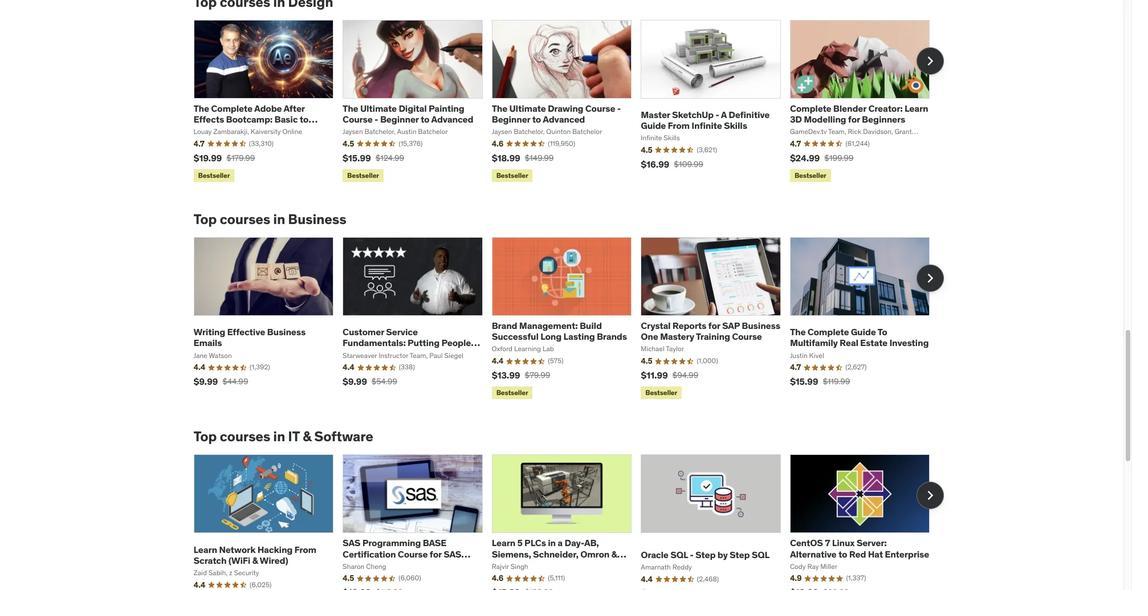 Task type: vqa. For each thing, say whether or not it's contained in the screenshot.
left Guide
yes



Task type: locate. For each thing, give the bounding box(es) containing it.
2 ultimate from the left
[[510, 103, 546, 114]]

blender
[[834, 103, 867, 114]]

2 top from the top
[[194, 428, 217, 446]]

course left 'digital'
[[343, 113, 373, 125]]

top for top courses in it & software
[[194, 428, 217, 446]]

centos
[[791, 538, 824, 549]]

service
[[386, 326, 418, 338]]

carousel element
[[194, 20, 944, 184], [194, 237, 944, 402], [194, 455, 944, 590]]

advanced
[[431, 113, 474, 125], [543, 113, 585, 125], [194, 124, 236, 136]]

beginner left the "drawing" on the top of the page
[[492, 113, 531, 125]]

for right modelling
[[849, 113, 861, 125]]

2 vertical spatial for
[[430, 548, 442, 560]]

sas left programming
[[343, 538, 361, 549]]

-
[[618, 103, 621, 114], [716, 109, 720, 120], [375, 113, 378, 125], [690, 549, 694, 561]]

2 vertical spatial in
[[548, 538, 556, 549]]

day-
[[565, 538, 585, 549]]

to inside 'the complete adobe after effects bootcamp: basic to advanced'
[[300, 113, 309, 125]]

the complete guide to multifamily real estate investing link
[[791, 326, 929, 349]]

multifamily
[[791, 337, 838, 349]]

advanced inside 'the complete adobe after effects bootcamp: basic to advanced'
[[194, 124, 236, 136]]

1 horizontal spatial sql
[[752, 549, 770, 561]]

- inside the ultimate digital painting course - beginner to advanced
[[375, 113, 378, 125]]

0 vertical spatial courses
[[220, 211, 270, 228]]

1 horizontal spatial beginner
[[492, 113, 531, 125]]

to inside the ultimate drawing course - beginner to advanced
[[533, 113, 541, 125]]

ultimate inside the ultimate drawing course - beginner to advanced
[[510, 103, 546, 114]]

base
[[423, 538, 447, 549]]

course inside the ultimate digital painting course - beginner to advanced
[[343, 113, 373, 125]]

beginner inside the ultimate drawing course - beginner to advanced
[[492, 113, 531, 125]]

1 vertical spatial courses
[[220, 428, 270, 446]]

for right programming
[[430, 548, 442, 560]]

advanced inside the ultimate digital painting course - beginner to advanced
[[431, 113, 474, 125]]

& right it
[[303, 428, 312, 446]]

investing
[[890, 337, 929, 349]]

alternative
[[791, 548, 837, 560]]

0 horizontal spatial &
[[252, 555, 258, 566]]

1 vertical spatial guide
[[851, 326, 877, 338]]

complete for the complete guide to multifamily real estate investing
[[808, 326, 850, 338]]

2 sql from the left
[[752, 549, 770, 561]]

business
[[288, 211, 347, 228], [742, 320, 781, 331], [267, 326, 306, 338]]

next image for the complete guide to multifamily real estate investing
[[922, 269, 940, 287]]

sas left delta
[[444, 548, 462, 560]]

crystal
[[641, 320, 671, 331]]

the for the ultimate digital painting course - beginner to advanced
[[343, 103, 359, 114]]

learn right creator:
[[905, 103, 929, 114]]

learn inside learn network hacking from scratch (wifi & wired)
[[194, 544, 217, 555]]

- left master
[[618, 103, 621, 114]]

writing effective business emails
[[194, 326, 306, 349]]

carousel element containing brand management: build successful long lasting brands
[[194, 237, 944, 402]]

for inside complete blender creator: learn 3d modelling for beginners
[[849, 113, 861, 125]]

the inside the ultimate digital painting course - beginner to advanced
[[343, 103, 359, 114]]

learn inside the learn 5 plcs in a day-ab, siemens, schneider, omron & delta
[[492, 538, 516, 549]]

0 vertical spatial top
[[194, 211, 217, 228]]

complete blender creator: learn 3d modelling for beginners link
[[791, 103, 929, 125]]

3d
[[791, 113, 802, 125]]

2 carousel element from the top
[[194, 237, 944, 402]]

1 horizontal spatial learn
[[492, 538, 516, 549]]

learn 5 plcs in a day-ab, siemens, schneider, omron & delta
[[492, 538, 618, 571]]

next image for complete blender creator: learn 3d modelling for beginners
[[922, 52, 940, 70]]

1 ultimate from the left
[[360, 103, 397, 114]]

1 horizontal spatial for
[[709, 320, 721, 331]]

complete inside complete blender creator: learn 3d modelling for beginners
[[791, 103, 832, 114]]

0 vertical spatial next image
[[922, 52, 940, 70]]

0 vertical spatial guide
[[641, 120, 666, 131]]

course right training
[[732, 331, 763, 342]]

the left real
[[791, 326, 806, 338]]

painting
[[429, 103, 465, 114]]

oracle sql - step by step sql
[[641, 549, 770, 561]]

- left 'digital'
[[375, 113, 378, 125]]

the inside the ultimate drawing course - beginner to advanced
[[492, 103, 508, 114]]

complete left blender
[[791, 103, 832, 114]]

beginners for blender
[[863, 113, 906, 125]]

guide left the to
[[851, 326, 877, 338]]

to
[[300, 113, 309, 125], [421, 113, 430, 125], [533, 113, 541, 125], [839, 548, 848, 560]]

- left a at right top
[[716, 109, 720, 120]]

complete inside 'the complete adobe after effects bootcamp: basic to advanced'
[[211, 103, 253, 114]]

sql
[[671, 549, 688, 561], [752, 549, 770, 561]]

the for the complete guide to multifamily real estate investing
[[791, 326, 806, 338]]

- inside the ultimate drawing course - beginner to advanced
[[618, 103, 621, 114]]

0 vertical spatial for
[[849, 113, 861, 125]]

the complete adobe after effects bootcamp: basic to advanced
[[194, 103, 309, 136]]

2 horizontal spatial learn
[[905, 103, 929, 114]]

0 horizontal spatial for
[[430, 548, 442, 560]]

brand
[[492, 320, 518, 331]]

one
[[641, 331, 659, 342]]

ultimate left the "drawing" on the top of the page
[[510, 103, 546, 114]]

hat
[[869, 548, 884, 560]]

ultimate left 'digital'
[[360, 103, 397, 114]]

fundamentals:
[[343, 337, 406, 349]]

1 horizontal spatial guide
[[851, 326, 877, 338]]

5
[[518, 538, 523, 549]]

ultimate
[[360, 103, 397, 114], [510, 103, 546, 114]]

&
[[303, 428, 312, 446], [612, 548, 618, 560], [252, 555, 258, 566]]

sas
[[343, 538, 361, 549], [444, 548, 462, 560]]

after
[[284, 103, 305, 114]]

for left "sap"
[[709, 320, 721, 331]]

beginners
[[863, 113, 906, 125], [343, 559, 386, 571]]

0 horizontal spatial ultimate
[[360, 103, 397, 114]]

the complete adobe after effects bootcamp: basic to advanced link
[[194, 103, 318, 136]]

course inside the ultimate drawing course - beginner to advanced
[[586, 103, 616, 114]]

in inside the learn 5 plcs in a day-ab, siemens, schneider, omron & delta
[[548, 538, 556, 549]]

crystal reports for sap business one mastery training course link
[[641, 320, 781, 342]]

0 horizontal spatial beginners
[[343, 559, 386, 571]]

1 vertical spatial carousel element
[[194, 237, 944, 402]]

1 vertical spatial beginners
[[343, 559, 386, 571]]

from
[[668, 120, 690, 131], [295, 544, 317, 555]]

beginners for programming
[[343, 559, 386, 571]]

1 vertical spatial top
[[194, 428, 217, 446]]

2 courses from the top
[[220, 428, 270, 446]]

1 horizontal spatial step
[[730, 549, 750, 561]]

sql right by
[[752, 549, 770, 561]]

brands
[[597, 331, 627, 342]]

0 horizontal spatial beginner
[[380, 113, 419, 125]]

1 vertical spatial from
[[295, 544, 317, 555]]

1 courses from the top
[[220, 211, 270, 228]]

1 carousel element from the top
[[194, 20, 944, 184]]

the inside the complete guide to multifamily real estate investing
[[791, 326, 806, 338]]

beginners inside sas programming base certification course for sas beginners
[[343, 559, 386, 571]]

complete blender creator: learn 3d modelling for beginners
[[791, 103, 929, 125]]

0 horizontal spatial advanced
[[194, 124, 236, 136]]

2 beginner from the left
[[492, 113, 531, 125]]

centos 7 linux server: alternative to red hat enterprise link
[[791, 538, 930, 560]]

sketchup
[[672, 109, 714, 120]]

from right hacking
[[295, 544, 317, 555]]

course right certification
[[398, 548, 428, 560]]

guide left sketchup at the top right of the page
[[641, 120, 666, 131]]

carousel element containing sas programming base certification course for sas beginners
[[194, 455, 944, 590]]

& right omron
[[612, 548, 618, 560]]

learn left 5
[[492, 538, 516, 549]]

2 horizontal spatial &
[[612, 548, 618, 560]]

from left 'infinite'
[[668, 120, 690, 131]]

in for it
[[273, 428, 285, 446]]

learn left network
[[194, 544, 217, 555]]

learn 5 plcs in a day-ab, siemens, schneider, omron & delta link
[[492, 538, 627, 571]]

the right after
[[343, 103, 359, 114]]

the inside 'the complete adobe after effects bootcamp: basic to advanced'
[[194, 103, 209, 114]]

course right the "drawing" on the top of the page
[[586, 103, 616, 114]]

courses for business
[[220, 211, 270, 228]]

0 horizontal spatial sql
[[671, 549, 688, 561]]

guide inside the complete guide to multifamily real estate investing
[[851, 326, 877, 338]]

- inside master sketchup  - a definitive guide from infinite skills
[[716, 109, 720, 120]]

1 beginner from the left
[[380, 113, 419, 125]]

1 horizontal spatial from
[[668, 120, 690, 131]]

ultimate inside the ultimate digital painting course - beginner to advanced
[[360, 103, 397, 114]]

beginners inside complete blender creator: learn 3d modelling for beginners
[[863, 113, 906, 125]]

7
[[825, 538, 831, 549]]

2 horizontal spatial for
[[849, 113, 861, 125]]

to inside centos 7 linux server: alternative to red hat enterprise
[[839, 548, 848, 560]]

0 vertical spatial from
[[668, 120, 690, 131]]

2 horizontal spatial advanced
[[543, 113, 585, 125]]

next image
[[922, 52, 940, 70], [922, 269, 940, 287]]

1 horizontal spatial ultimate
[[510, 103, 546, 114]]

centos 7 linux server: alternative to red hat enterprise
[[791, 538, 930, 560]]

red
[[850, 548, 867, 560]]

beginner inside the ultimate digital painting course - beginner to advanced
[[380, 113, 419, 125]]

3 carousel element from the top
[[194, 455, 944, 590]]

beginner left painting
[[380, 113, 419, 125]]

1 vertical spatial for
[[709, 320, 721, 331]]

1 vertical spatial in
[[273, 428, 285, 446]]

ab,
[[585, 538, 599, 549]]

& inside the learn 5 plcs in a day-ab, siemens, schneider, omron & delta
[[612, 548, 618, 560]]

complete inside the complete guide to multifamily real estate investing
[[808, 326, 850, 338]]

the ultimate digital painting course - beginner to advanced
[[343, 103, 474, 125]]

to
[[878, 326, 888, 338]]

for
[[849, 113, 861, 125], [709, 320, 721, 331], [430, 548, 442, 560]]

complete left estate
[[808, 326, 850, 338]]

successful
[[492, 331, 539, 342]]

bootcamp:
[[226, 113, 273, 125]]

writing effective business emails link
[[194, 326, 306, 349]]

guide
[[641, 120, 666, 131], [851, 326, 877, 338]]

0 vertical spatial beginners
[[863, 113, 906, 125]]

plcs
[[525, 538, 546, 549]]

in for business
[[273, 211, 285, 228]]

1 top from the top
[[194, 211, 217, 228]]

sql right oracle
[[671, 549, 688, 561]]

the
[[194, 103, 209, 114], [343, 103, 359, 114], [492, 103, 508, 114], [791, 326, 806, 338]]

in
[[273, 211, 285, 228], [273, 428, 285, 446], [548, 538, 556, 549]]

0 horizontal spatial guide
[[641, 120, 666, 131]]

delta
[[492, 559, 515, 571]]

estate
[[861, 337, 888, 349]]

1 horizontal spatial &
[[303, 428, 312, 446]]

2 next image from the top
[[922, 269, 940, 287]]

ultimate for -
[[360, 103, 397, 114]]

business inside crystal reports for sap business one mastery training course
[[742, 320, 781, 331]]

1 horizontal spatial advanced
[[431, 113, 474, 125]]

learn inside complete blender creator: learn 3d modelling for beginners
[[905, 103, 929, 114]]

2 vertical spatial carousel element
[[194, 455, 944, 590]]

guide inside master sketchup  - a definitive guide from infinite skills
[[641, 120, 666, 131]]

complete left adobe
[[211, 103, 253, 114]]

complete
[[211, 103, 253, 114], [791, 103, 832, 114], [808, 326, 850, 338]]

course inside crystal reports for sap business one mastery training course
[[732, 331, 763, 342]]

1 horizontal spatial beginners
[[863, 113, 906, 125]]

to inside the ultimate digital painting course - beginner to advanced
[[421, 113, 430, 125]]

1 horizontal spatial sas
[[444, 548, 462, 560]]

sas programming base certification course for sas beginners link
[[343, 538, 471, 571]]

0 horizontal spatial from
[[295, 544, 317, 555]]

carousel element containing the complete adobe after effects bootcamp: basic to advanced
[[194, 20, 944, 184]]

build
[[580, 320, 602, 331]]

step right by
[[730, 549, 750, 561]]

skills
[[724, 120, 748, 131]]

1 vertical spatial next image
[[922, 269, 940, 287]]

& inside learn network hacking from scratch (wifi & wired)
[[252, 555, 258, 566]]

0 horizontal spatial step
[[696, 549, 716, 561]]

the left bootcamp:
[[194, 103, 209, 114]]

0 horizontal spatial learn
[[194, 544, 217, 555]]

0 vertical spatial in
[[273, 211, 285, 228]]

& right (wifi
[[252, 555, 258, 566]]

step left by
[[696, 549, 716, 561]]

1 next image from the top
[[922, 52, 940, 70]]

0 vertical spatial carousel element
[[194, 20, 944, 184]]

the right painting
[[492, 103, 508, 114]]



Task type: describe. For each thing, give the bounding box(es) containing it.
modelling
[[804, 113, 847, 125]]

business inside writing effective business emails
[[267, 326, 306, 338]]

1 sql from the left
[[671, 549, 688, 561]]

linux
[[833, 538, 855, 549]]

master sketchup  - a definitive guide from infinite skills
[[641, 109, 770, 131]]

software
[[315, 428, 373, 446]]

effects
[[194, 113, 224, 125]]

network
[[219, 544, 256, 555]]

reports
[[673, 320, 707, 331]]

oracle
[[641, 549, 669, 561]]

0 horizontal spatial sas
[[343, 538, 361, 549]]

top for top courses in business
[[194, 211, 217, 228]]

learn network hacking from scratch (wifi & wired)
[[194, 544, 317, 566]]

basic
[[275, 113, 298, 125]]

the for the ultimate drawing course - beginner to advanced
[[492, 103, 508, 114]]

crystal reports for sap business one mastery training course
[[641, 320, 781, 342]]

sas programming base certification course for sas beginners
[[343, 538, 462, 571]]

master sketchup  - a definitive guide from infinite skills link
[[641, 109, 770, 131]]

for inside crystal reports for sap business one mastery training course
[[709, 320, 721, 331]]

programming
[[363, 538, 421, 549]]

customer service fundamentals: putting people first
[[343, 326, 471, 360]]

lasting
[[564, 331, 595, 342]]

the for the complete adobe after effects bootcamp: basic to advanced
[[194, 103, 209, 114]]

learn for learn network hacking from scratch (wifi & wired)
[[194, 544, 217, 555]]

from inside learn network hacking from scratch (wifi & wired)
[[295, 544, 317, 555]]

advanced for the complete adobe after effects bootcamp: basic to advanced
[[194, 124, 236, 136]]

course inside sas programming base certification course for sas beginners
[[398, 548, 428, 560]]

a
[[558, 538, 563, 549]]

enterprise
[[885, 548, 930, 560]]

it
[[288, 428, 300, 446]]

mastery
[[661, 331, 695, 342]]

2 step from the left
[[730, 549, 750, 561]]

putting
[[408, 337, 440, 349]]

customer service fundamentals: putting people first link
[[343, 326, 480, 360]]

brand management: build successful long lasting brands link
[[492, 320, 627, 342]]

hacking
[[258, 544, 293, 555]]

carousel element for top courses in business
[[194, 237, 944, 402]]

courses for it
[[220, 428, 270, 446]]

effective
[[227, 326, 265, 338]]

first
[[343, 348, 362, 360]]

ultimate for beginner
[[510, 103, 546, 114]]

complete for the complete adobe after effects bootcamp: basic to advanced
[[211, 103, 253, 114]]

training
[[696, 331, 731, 342]]

oracle sql - step by step sql link
[[641, 549, 770, 561]]

top courses in business
[[194, 211, 347, 228]]

the ultimate drawing course - beginner to advanced
[[492, 103, 621, 125]]

next image
[[922, 487, 940, 505]]

brand management: build successful long lasting brands
[[492, 320, 627, 342]]

learn for learn 5 plcs in a day-ab, siemens, schneider, omron & delta
[[492, 538, 516, 549]]

1 step from the left
[[696, 549, 716, 561]]

(wifi
[[229, 555, 250, 566]]

writing
[[194, 326, 225, 338]]

the ultimate digital painting course - beginner to advanced link
[[343, 103, 474, 125]]

- left by
[[690, 549, 694, 561]]

the complete guide to multifamily real estate investing
[[791, 326, 929, 349]]

the ultimate drawing course - beginner to advanced link
[[492, 103, 621, 125]]

infinite
[[692, 120, 723, 131]]

from inside master sketchup  - a definitive guide from infinite skills
[[668, 120, 690, 131]]

people
[[442, 337, 471, 349]]

top courses in it & software
[[194, 428, 373, 446]]

siemens,
[[492, 548, 531, 560]]

master
[[641, 109, 671, 120]]

real
[[840, 337, 859, 349]]

customer
[[343, 326, 384, 338]]

wired)
[[260, 555, 288, 566]]

for inside sas programming base certification course for sas beginners
[[430, 548, 442, 560]]

long
[[541, 331, 562, 342]]

creator:
[[869, 103, 903, 114]]

advanced inside the ultimate drawing course - beginner to advanced
[[543, 113, 585, 125]]

certification
[[343, 548, 396, 560]]

server:
[[857, 538, 887, 549]]

learn network hacking from scratch (wifi & wired) link
[[194, 544, 317, 566]]

by
[[718, 549, 728, 561]]

sap
[[723, 320, 740, 331]]

a
[[721, 109, 727, 120]]

carousel element for top courses in it & software
[[194, 455, 944, 590]]

digital
[[399, 103, 427, 114]]

adobe
[[254, 103, 282, 114]]

drawing
[[548, 103, 584, 114]]

schneider,
[[533, 548, 579, 560]]

omron
[[581, 548, 610, 560]]

management:
[[520, 320, 578, 331]]

advanced for the ultimate digital painting course - beginner to advanced
[[431, 113, 474, 125]]

definitive
[[729, 109, 770, 120]]

scratch
[[194, 555, 227, 566]]



